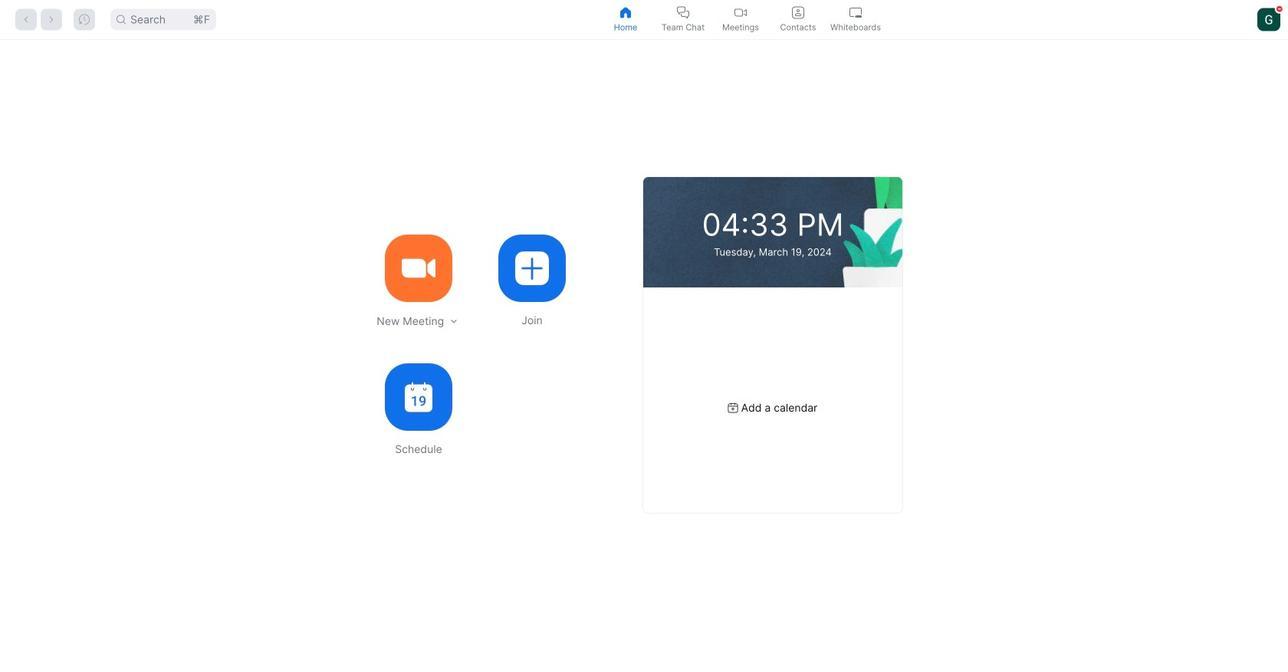 Task type: vqa. For each thing, say whether or not it's contained in the screenshot.
E.G. HAPPY CREW TEXT BOX
no



Task type: describe. For each thing, give the bounding box(es) containing it.
chevron down small image
[[449, 316, 459, 327]]

magnifier image
[[117, 15, 126, 24]]

profile contact image
[[792, 7, 805, 19]]

home small image
[[620, 7, 632, 19]]

video camera on image
[[402, 252, 436, 285]]

magnifier image
[[117, 15, 126, 24]]

profile contact image
[[792, 7, 805, 19]]



Task type: locate. For each thing, give the bounding box(es) containing it.
tab panel
[[0, 40, 1289, 651]]

video on image
[[735, 7, 747, 19], [735, 7, 747, 19]]

whiteboard small image
[[850, 7, 862, 19], [850, 7, 862, 19]]

calendar add calendar image
[[728, 403, 738, 413], [728, 403, 738, 413]]

plus squircle image
[[516, 252, 549, 285]]

plus squircle image
[[516, 252, 549, 285]]

do not disturb image
[[1277, 6, 1283, 12], [1277, 6, 1283, 12]]

chevron down small image
[[449, 316, 459, 327]]

schedule image
[[405, 382, 433, 412]]

tab list
[[597, 0, 885, 39]]

home small image
[[620, 7, 632, 19]]

video camera on image
[[402, 252, 436, 285]]

team chat image
[[677, 7, 690, 19], [677, 7, 690, 19]]



